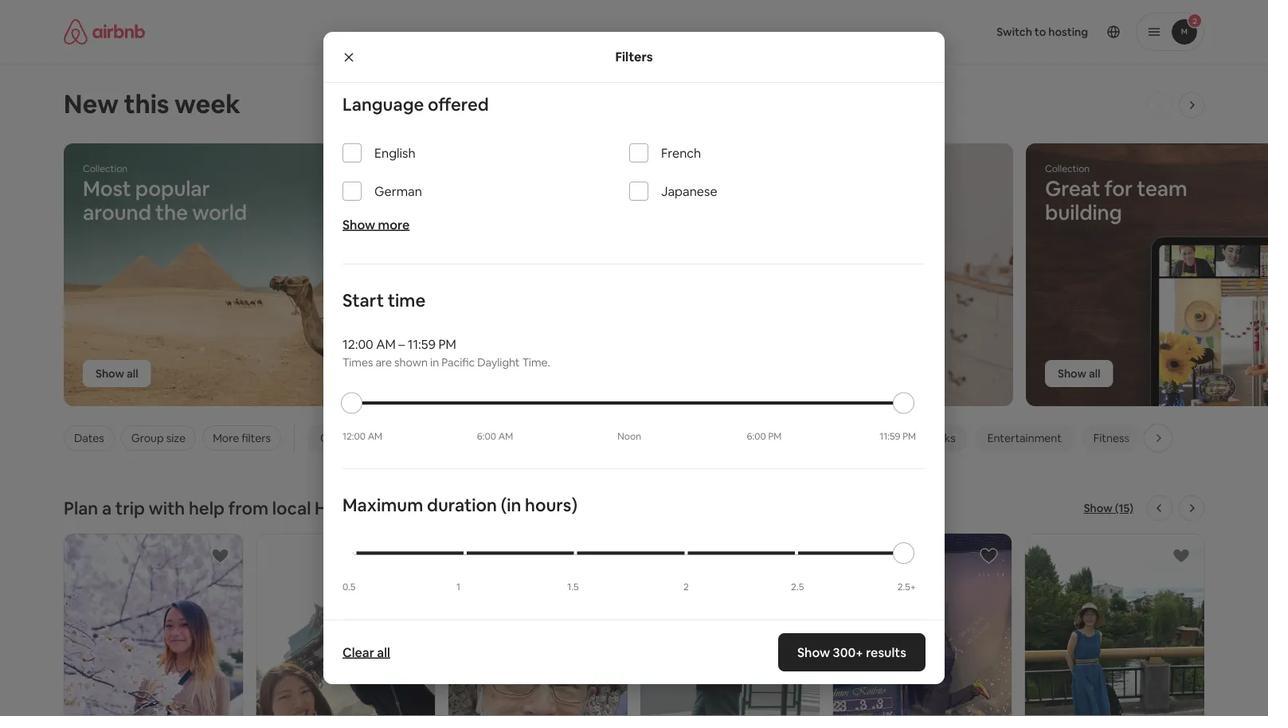 Task type: describe. For each thing, give the bounding box(es) containing it.
plan
[[64, 497, 98, 519]]

history
[[1162, 431, 1198, 445]]

0.5
[[343, 581, 356, 593]]

12:00 for 12:00 am – 11:59 pm times are shown in pacific daylight time.
[[343, 336, 373, 353]]

in
[[430, 356, 439, 370]]

1 horizontal spatial world
[[460, 497, 507, 519]]

6:00 pm
[[747, 431, 782, 443]]

arts & writing
[[615, 431, 685, 445]]

show (15) link
[[1084, 500, 1134, 516]]

1 vertical spatial the
[[429, 497, 456, 519]]

hosts
[[315, 497, 362, 519]]

trip
[[115, 497, 145, 519]]

show inside show 300+ results link
[[798, 644, 830, 660]]

clear all
[[343, 644, 390, 660]]

more filters button
[[202, 425, 281, 451]]

dance
[[858, 431, 892, 445]]

with
[[149, 497, 185, 519]]

& for history
[[1201, 431, 1209, 445]]

12:00 am – 11:59 pm times are shown in pacific daylight time.
[[343, 336, 550, 370]]

help
[[189, 497, 225, 519]]

great for groups
[[320, 431, 405, 445]]

maximum
[[343, 494, 423, 517]]

show all for great for team building
[[1058, 366, 1101, 381]]

1.5
[[567, 581, 579, 593]]

pm for 11:59 pm
[[903, 431, 916, 443]]

collection most popular around the world
[[83, 163, 247, 226]]

baking element
[[717, 431, 752, 445]]

german
[[374, 183, 422, 200]]

history & culture
[[1162, 431, 1247, 445]]

more
[[378, 217, 410, 233]]

new
[[64, 87, 119, 120]]

great for groups element
[[320, 431, 405, 445]]

(15)
[[1115, 501, 1134, 515]]

from
[[228, 497, 269, 519]]

baking button
[[705, 425, 764, 452]]

family friendly button
[[424, 425, 524, 452]]

6:00 for 6:00 pm
[[747, 431, 766, 443]]

1 vertical spatial around
[[366, 497, 425, 519]]

filters
[[615, 49, 653, 65]]

show all link for most popular around the world
[[83, 360, 151, 387]]

1
[[456, 581, 460, 593]]

results
[[866, 644, 907, 660]]

itinerary
[[644, 175, 725, 202]]

dance button
[[846, 425, 904, 452]]

world inside collection most popular around the world
[[192, 199, 247, 226]]

3 save this experience image from the left
[[1172, 546, 1191, 566]]

team
[[1137, 175, 1188, 202]]

–
[[399, 336, 405, 353]]

& for arts
[[640, 431, 647, 445]]

noon
[[618, 431, 641, 443]]

great for groups button
[[307, 425, 418, 452]]

6:00 am
[[477, 431, 513, 443]]

history & culture button
[[1149, 425, 1260, 452]]

show (15)
[[1084, 501, 1134, 515]]

offered
[[428, 93, 489, 116]]

drinks button
[[911, 425, 968, 452]]

filters
[[242, 431, 271, 445]]

start time
[[343, 289, 426, 312]]

a
[[102, 497, 112, 519]]

entertainment element
[[988, 431, 1062, 445]]

entertainment button
[[975, 425, 1075, 452]]

fitness element
[[1094, 431, 1130, 445]]

show 300+ results link
[[778, 633, 926, 672]]

most
[[83, 175, 131, 202]]

for for itinerary
[[612, 175, 640, 202]]

fitness button
[[1081, 425, 1142, 452]]

more
[[213, 431, 239, 445]]

arts & writing element
[[615, 431, 685, 445]]

show more
[[343, 217, 410, 233]]

300+
[[833, 644, 864, 660]]

time
[[388, 289, 426, 312]]

all for building
[[1089, 366, 1101, 381]]

pm for 6:00 pm
[[768, 431, 782, 443]]

show 300+ results
[[798, 644, 907, 660]]

japanese
[[661, 183, 717, 200]]

new this week
[[64, 87, 240, 120]]

local
[[272, 497, 311, 519]]

2 save this experience image from the left
[[595, 546, 614, 566]]

language offered
[[343, 93, 489, 116]]

2.5+
[[898, 581, 916, 593]]

easy
[[564, 175, 608, 202]]

entertainment
[[988, 431, 1062, 445]]

writing
[[650, 431, 685, 445]]

2
[[683, 581, 689, 593]]

popular
[[135, 175, 210, 202]]

am for 12:00 am – 11:59 pm times are shown in pacific daylight time.
[[376, 336, 396, 353]]

1 save this experience image from the left
[[403, 546, 422, 566]]

plan a trip with help from local hosts around the world
[[64, 497, 507, 519]]



Task type: vqa. For each thing, say whether or not it's contained in the screenshot.
bottommost 'check'
no



Task type: locate. For each thing, give the bounding box(es) containing it.
2 horizontal spatial save this experience image
[[1172, 546, 1191, 566]]

daylight
[[477, 356, 520, 370]]

great inside button
[[320, 431, 350, 445]]

am inside 12:00 am – 11:59 pm times are shown in pacific daylight time.
[[376, 336, 396, 353]]

collection inside collection most popular around the world
[[83, 163, 128, 175]]

friendly
[[472, 431, 511, 445]]

maximum duration (in hours)
[[343, 494, 578, 517]]

0 horizontal spatial around
[[83, 199, 151, 226]]

1 horizontal spatial collection
[[1045, 163, 1090, 175]]

great inside collection great for team building
[[1045, 175, 1100, 202]]

0 vertical spatial 12:00
[[343, 336, 373, 353]]

english
[[374, 145, 416, 161]]

the right the maximum
[[429, 497, 456, 519]]

cooking button
[[771, 425, 839, 452]]

am for 12:00 am
[[368, 431, 382, 443]]

culture
[[1211, 431, 1247, 445]]

the
[[155, 199, 188, 226], [429, 497, 456, 519]]

building
[[1045, 199, 1122, 226]]

11:59
[[408, 336, 436, 353], [880, 431, 901, 443]]

dance element
[[858, 431, 892, 445]]

pm up pacific
[[438, 336, 456, 353]]

1 horizontal spatial all
[[377, 644, 390, 660]]

planning
[[564, 199, 647, 226]]

3 save this experience image from the left
[[980, 546, 999, 566]]

1 horizontal spatial &
[[1201, 431, 1209, 445]]

for left groups at the left bottom of page
[[352, 431, 367, 445]]

around
[[83, 199, 151, 226], [366, 497, 425, 519]]

0 horizontal spatial great
[[320, 431, 350, 445]]

new this week group
[[0, 143, 1268, 407]]

12:00 inside 12:00 am – 11:59 pm times are shown in pacific daylight time.
[[343, 336, 373, 353]]

collection
[[83, 163, 128, 175], [1045, 163, 1090, 175]]

cooking
[[783, 431, 827, 445]]

all inside clear all button
[[377, 644, 390, 660]]

pm left cooking
[[768, 431, 782, 443]]

11:59 inside 12:00 am – 11:59 pm times are shown in pacific daylight time.
[[408, 336, 436, 353]]

pm left drinks "element"
[[903, 431, 916, 443]]

(in
[[501, 494, 521, 517]]

2.5
[[791, 581, 804, 593]]

1 horizontal spatial pm
[[768, 431, 782, 443]]

2 6:00 from the left
[[747, 431, 766, 443]]

language
[[343, 93, 424, 116]]

1 show all link from the left
[[83, 360, 151, 387]]

2 collection from the left
[[1045, 163, 1090, 175]]

more filters
[[213, 431, 271, 445]]

0 horizontal spatial show all
[[96, 366, 138, 381]]

2 horizontal spatial pm
[[903, 431, 916, 443]]

the inside collection most popular around the world
[[155, 199, 188, 226]]

1 horizontal spatial 11:59
[[880, 431, 901, 443]]

0 vertical spatial the
[[155, 199, 188, 226]]

&
[[640, 431, 647, 445], [1201, 431, 1209, 445]]

2 horizontal spatial for
[[1105, 175, 1133, 202]]

0 horizontal spatial for
[[352, 431, 367, 445]]

clear all button
[[335, 637, 398, 668]]

& left 'culture' at bottom
[[1201, 431, 1209, 445]]

french
[[661, 145, 701, 161]]

show inside show (15) link
[[1084, 501, 1113, 515]]

12:00 up times
[[343, 336, 373, 353]]

arts
[[615, 431, 637, 445]]

1 vertical spatial great
[[320, 431, 350, 445]]

start
[[343, 289, 384, 312]]

for right easy
[[612, 175, 640, 202]]

hours)
[[525, 494, 578, 517]]

am for 6:00 am
[[498, 431, 513, 443]]

profile element
[[773, 0, 1205, 64]]

shown
[[394, 356, 428, 370]]

history & culture element
[[1162, 431, 1247, 445]]

baking
[[717, 431, 752, 445]]

groups
[[369, 431, 405, 445]]

for inside button
[[352, 431, 367, 445]]

12:00 am
[[343, 431, 382, 443]]

save this experience image
[[403, 546, 422, 566], [595, 546, 614, 566], [1172, 546, 1191, 566]]

time.
[[522, 356, 550, 370]]

6:00 for 6:00 am
[[477, 431, 496, 443]]

show all
[[96, 366, 138, 381], [1058, 366, 1101, 381]]

more filters dialog
[[323, 0, 945, 684]]

arts & writing button
[[602, 425, 698, 452]]

great
[[1045, 175, 1100, 202], [320, 431, 350, 445]]

collection inside collection great for team building
[[1045, 163, 1090, 175]]

show all for most popular around the world
[[96, 366, 138, 381]]

collection up building
[[1045, 163, 1090, 175]]

family
[[437, 431, 470, 445]]

0 vertical spatial great
[[1045, 175, 1100, 202]]

0 horizontal spatial pm
[[438, 336, 456, 353]]

for left team
[[1105, 175, 1133, 202]]

2 12:00 from the top
[[343, 431, 366, 443]]

12:00 for 12:00 am
[[343, 431, 366, 443]]

1 & from the left
[[640, 431, 647, 445]]

save this experience image
[[211, 546, 230, 566], [787, 546, 806, 566], [980, 546, 999, 566]]

1 horizontal spatial around
[[366, 497, 425, 519]]

0 vertical spatial 11:59
[[408, 336, 436, 353]]

this week
[[124, 87, 240, 120]]

0 horizontal spatial collection
[[83, 163, 128, 175]]

0 horizontal spatial &
[[640, 431, 647, 445]]

1 6:00 from the left
[[477, 431, 496, 443]]

0 horizontal spatial world
[[192, 199, 247, 226]]

1 horizontal spatial the
[[429, 497, 456, 519]]

0 horizontal spatial 11:59
[[408, 336, 436, 353]]

0 vertical spatial around
[[83, 199, 151, 226]]

family friendly element
[[437, 431, 511, 445]]

collection great for team building
[[1045, 163, 1188, 226]]

collection up most
[[83, 163, 128, 175]]

drinks element
[[923, 431, 956, 445]]

drinks
[[923, 431, 956, 445]]

2 show all from the left
[[1058, 366, 1101, 381]]

0 vertical spatial world
[[192, 199, 247, 226]]

0 horizontal spatial all
[[127, 366, 138, 381]]

11:59 pm
[[880, 431, 916, 443]]

times
[[343, 356, 373, 370]]

pacific
[[442, 356, 475, 370]]

2 show all link from the left
[[1045, 360, 1113, 387]]

2 save this experience image from the left
[[787, 546, 806, 566]]

1 horizontal spatial great
[[1045, 175, 1100, 202]]

family friendly
[[437, 431, 511, 445]]

all for the
[[127, 366, 138, 381]]

the right most
[[155, 199, 188, 226]]

1 collection from the left
[[83, 163, 128, 175]]

fitness
[[1094, 431, 1130, 445]]

& right 'arts'
[[640, 431, 647, 445]]

12:00 left groups at the left bottom of page
[[343, 431, 366, 443]]

1 vertical spatial world
[[460, 497, 507, 519]]

0 horizontal spatial 6:00
[[477, 431, 496, 443]]

1 horizontal spatial save this experience image
[[595, 546, 614, 566]]

world
[[192, 199, 247, 226], [460, 497, 507, 519]]

1 show all from the left
[[96, 366, 138, 381]]

0 horizontal spatial the
[[155, 199, 188, 226]]

1 horizontal spatial save this experience image
[[787, 546, 806, 566]]

duration
[[427, 494, 497, 517]]

for for groups
[[352, 431, 367, 445]]

2 & from the left
[[1201, 431, 1209, 445]]

2 horizontal spatial save this experience image
[[980, 546, 999, 566]]

for inside easy for itinerary planning
[[612, 175, 640, 202]]

1 horizontal spatial show all
[[1058, 366, 1101, 381]]

1 horizontal spatial for
[[612, 175, 640, 202]]

1 horizontal spatial 6:00
[[747, 431, 766, 443]]

easy for itinerary planning
[[564, 175, 725, 226]]

0 horizontal spatial save this experience image
[[211, 546, 230, 566]]

show more button
[[343, 217, 410, 233]]

1 vertical spatial 12:00
[[343, 431, 366, 443]]

11:59 left drinks
[[880, 431, 901, 443]]

1 vertical spatial 11:59
[[880, 431, 901, 443]]

1 12:00 from the top
[[343, 336, 373, 353]]

pm
[[438, 336, 456, 353], [768, 431, 782, 443], [903, 431, 916, 443]]

1 horizontal spatial show all link
[[1045, 360, 1113, 387]]

show
[[343, 217, 375, 233], [96, 366, 124, 381], [1058, 366, 1087, 381], [1084, 501, 1113, 515], [798, 644, 830, 660]]

for inside collection great for team building
[[1105, 175, 1133, 202]]

0 horizontal spatial show all link
[[83, 360, 151, 387]]

collection for great for team building
[[1045, 163, 1090, 175]]

1 save this experience image from the left
[[211, 546, 230, 566]]

all
[[127, 366, 138, 381], [1089, 366, 1101, 381], [377, 644, 390, 660]]

pm inside 12:00 am – 11:59 pm times are shown in pacific daylight time.
[[438, 336, 456, 353]]

clear
[[343, 644, 374, 660]]

around inside collection most popular around the world
[[83, 199, 151, 226]]

0 horizontal spatial save this experience image
[[403, 546, 422, 566]]

2 horizontal spatial all
[[1089, 366, 1101, 381]]

show all link
[[83, 360, 151, 387], [1045, 360, 1113, 387]]

show all link for great for team building
[[1045, 360, 1113, 387]]

11:59 right – on the left of page
[[408, 336, 436, 353]]

for
[[612, 175, 640, 202], [1105, 175, 1133, 202], [352, 431, 367, 445]]

collection for most popular around the world
[[83, 163, 128, 175]]

are
[[376, 356, 392, 370]]

6:00
[[477, 431, 496, 443], [747, 431, 766, 443]]



